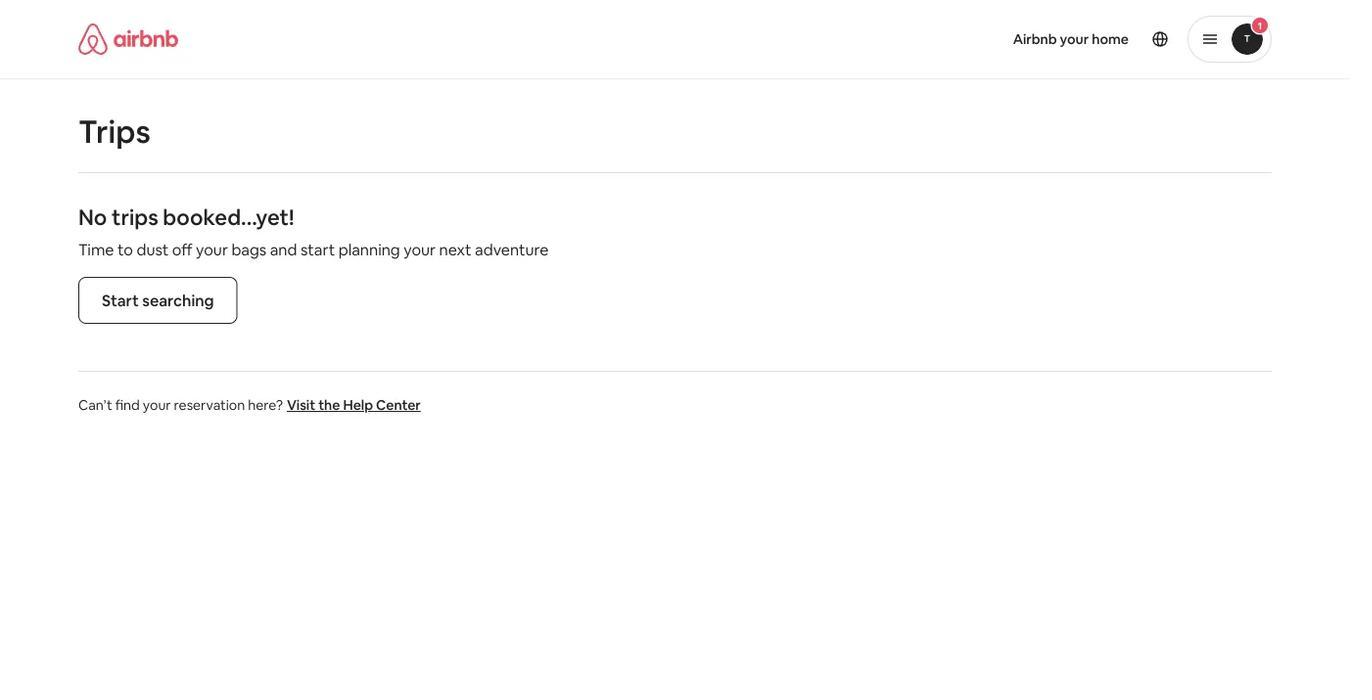 Task type: vqa. For each thing, say whether or not it's contained in the screenshot.
your in 'Profile' element
yes



Task type: describe. For each thing, give the bounding box(es) containing it.
start
[[301, 239, 335, 260]]

start searching
[[102, 290, 214, 310]]

planning
[[339, 239, 400, 260]]

can't find your reservation here? visit the help center
[[78, 397, 421, 414]]

reservation here?
[[174, 397, 283, 414]]

start
[[102, 290, 139, 310]]

no trips booked...yet! time to dust off your bags and start planning your next adventure
[[78, 203, 549, 260]]

the
[[318, 397, 340, 414]]

off
[[172, 239, 193, 260]]

your inside "link"
[[1060, 30, 1089, 48]]

airbnb your home
[[1013, 30, 1129, 48]]

your right find
[[143, 397, 171, 414]]

dust
[[137, 239, 169, 260]]

1 button
[[1188, 16, 1272, 63]]

help center
[[343, 397, 421, 414]]

start searching link
[[78, 277, 238, 324]]

next adventure
[[439, 239, 549, 260]]

no
[[78, 203, 107, 231]]



Task type: locate. For each thing, give the bounding box(es) containing it.
your
[[1060, 30, 1089, 48], [196, 239, 228, 260], [404, 239, 436, 260], [143, 397, 171, 414]]

visit
[[287, 397, 316, 414]]

your right planning
[[404, 239, 436, 260]]

your left home in the top of the page
[[1060, 30, 1089, 48]]

find
[[115, 397, 140, 414]]

trips
[[78, 111, 151, 152]]

bags
[[232, 239, 267, 260]]

home
[[1092, 30, 1129, 48]]

airbnb your home link
[[1002, 19, 1141, 60]]

1
[[1258, 19, 1263, 32]]

to
[[117, 239, 133, 260]]

can't
[[78, 397, 112, 414]]

your right the off
[[196, 239, 228, 260]]

visit the help center link
[[287, 397, 421, 414]]

time
[[78, 239, 114, 260]]

airbnb
[[1013, 30, 1057, 48]]

searching
[[142, 290, 214, 310]]

profile element
[[699, 0, 1272, 78]]

booked...yet!
[[163, 203, 294, 231]]

and
[[270, 239, 297, 260]]

trips
[[112, 203, 158, 231]]



